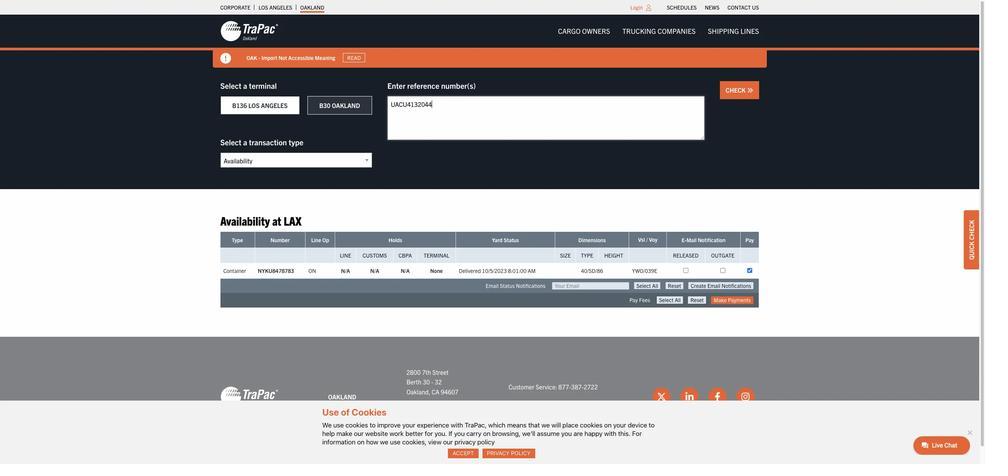 Task type: locate. For each thing, give the bounding box(es) containing it.
with up if
[[451, 422, 463, 430]]

select left transaction
[[220, 137, 242, 147]]

login
[[631, 4, 644, 11]]

check
[[726, 86, 748, 94], [969, 220, 976, 240]]

None checkbox
[[684, 269, 689, 274]]

2 select from the top
[[220, 137, 242, 147]]

1 vertical spatial type
[[581, 252, 594, 259]]

you down place
[[562, 430, 572, 438]]

delivered 10/5/2023 8:01:00 am
[[459, 268, 536, 275]]

1 horizontal spatial our
[[444, 439, 453, 447]]

1 horizontal spatial use
[[390, 439, 401, 447]]

n/a right on
[[341, 268, 350, 275]]

privacy
[[455, 439, 476, 447]]

1 vertical spatial use
[[390, 439, 401, 447]]

op
[[323, 237, 329, 244]]

delivered
[[459, 268, 481, 275]]

use up make on the bottom left
[[334, 422, 344, 430]]

1 vertical spatial line
[[340, 252, 351, 259]]

0 horizontal spatial our
[[354, 430, 364, 438]]

your up this.
[[614, 422, 627, 430]]

oak - import not accessible meaning
[[247, 54, 335, 61]]

1 cookies from the left
[[346, 422, 368, 430]]

n/a down customs
[[371, 268, 380, 275]]

line left op
[[311, 237, 321, 244]]

menu bar down light icon at the right top of the page
[[552, 23, 766, 39]]

footer
[[0, 337, 980, 465]]

solid image
[[220, 53, 231, 64]]

0 vertical spatial menu bar
[[663, 2, 764, 13]]

with left this.
[[605, 430, 617, 438]]

oakland right b30
[[332, 102, 360, 109]]

menu bar up shipping
[[663, 2, 764, 13]]

0 horizontal spatial your
[[403, 422, 416, 430]]

2800 7th street berth 30 - 32 oakland, ca 94607
[[407, 369, 459, 396]]

0 horizontal spatial to
[[370, 422, 376, 430]]

fees
[[640, 297, 651, 304]]

0 vertical spatial select
[[220, 81, 242, 91]]

quick check
[[969, 220, 976, 260]]

- right 30
[[432, 379, 434, 386]]

2 vertical spatial oakland
[[328, 393, 357, 401]]

0 horizontal spatial cookies
[[346, 422, 368, 430]]

check button
[[720, 81, 760, 99]]

Your Email email field
[[553, 283, 630, 290]]

cookies up make on the bottom left
[[346, 422, 368, 430]]

oakland up "of"
[[328, 393, 357, 401]]

oakland right the los angeles
[[301, 4, 325, 11]]

0 horizontal spatial pay
[[630, 297, 638, 304]]

0 vertical spatial status
[[504, 237, 519, 244]]

will
[[552, 422, 561, 430]]

select a terminal
[[220, 81, 277, 91]]

experience
[[417, 422, 450, 430]]

a left transaction
[[243, 137, 247, 147]]

on left device
[[605, 422, 612, 430]]

our down if
[[444, 439, 453, 447]]

accept
[[453, 451, 474, 457]]

to
[[370, 422, 376, 430], [649, 422, 655, 430]]

2 a from the top
[[243, 137, 247, 147]]

1 horizontal spatial pay
[[746, 237, 755, 244]]

status for yard
[[504, 237, 519, 244]]

line left customs
[[340, 252, 351, 259]]

1 select from the top
[[220, 81, 242, 91]]

for
[[633, 430, 642, 438]]

line
[[311, 237, 321, 244], [340, 252, 351, 259]]

1 horizontal spatial -
[[432, 379, 434, 386]]

1 horizontal spatial we
[[542, 422, 550, 430]]

1 horizontal spatial your
[[614, 422, 627, 430]]

you right if
[[454, 430, 465, 438]]

1 vertical spatial on
[[484, 430, 491, 438]]

on left the how
[[357, 439, 365, 447]]

meaning
[[315, 54, 335, 61]]

94607
[[441, 388, 459, 396]]

email status notifications
[[486, 283, 546, 290]]

our
[[354, 430, 364, 438], [444, 439, 453, 447]]

assume
[[537, 430, 560, 438]]

None button
[[635, 283, 661, 290], [666, 283, 684, 290], [689, 283, 754, 290], [657, 297, 684, 304], [689, 297, 707, 304], [635, 283, 661, 290], [666, 283, 684, 290], [689, 283, 754, 290], [657, 297, 684, 304], [689, 297, 707, 304]]

type
[[232, 237, 243, 244], [581, 252, 594, 259]]

pay right notification
[[746, 237, 755, 244]]

we down website
[[380, 439, 389, 447]]

customer
[[509, 384, 535, 391]]

privacy policy
[[487, 451, 531, 457]]

los angeles
[[259, 4, 292, 11]]

are
[[574, 430, 583, 438]]

1 to from the left
[[370, 422, 376, 430]]

/
[[647, 237, 648, 244]]

0 horizontal spatial you
[[454, 430, 465, 438]]

1 vertical spatial select
[[220, 137, 242, 147]]

we up assume
[[542, 422, 550, 430]]

status right the yard
[[504, 237, 519, 244]]

1 vertical spatial status
[[500, 283, 515, 290]]

pay left "fees"
[[630, 297, 638, 304]]

1 horizontal spatial with
[[605, 430, 617, 438]]

we'll
[[523, 430, 536, 438]]

los right b136
[[249, 102, 260, 109]]

40/sd/86
[[581, 268, 604, 275]]

no image
[[967, 429, 974, 437]]

2 horizontal spatial n/a
[[401, 268, 410, 275]]

berth
[[407, 379, 422, 386]]

news link
[[705, 2, 720, 13]]

voy
[[650, 237, 658, 244]]

contact us
[[728, 4, 760, 11]]

use
[[323, 408, 339, 418]]

0 horizontal spatial with
[[451, 422, 463, 430]]

outgate
[[712, 252, 735, 259]]

los
[[259, 4, 268, 11], [249, 102, 260, 109]]

angeles down "terminal"
[[261, 102, 288, 109]]

happy
[[585, 430, 603, 438]]

if
[[449, 430, 453, 438]]

we
[[542, 422, 550, 430], [380, 439, 389, 447]]

- right oak
[[259, 54, 260, 61]]

type down availability
[[232, 237, 243, 244]]

0 horizontal spatial type
[[232, 237, 243, 244]]

our right make on the bottom left
[[354, 430, 364, 438]]

your up better
[[403, 422, 416, 430]]

1 horizontal spatial cookies
[[580, 422, 603, 430]]

to up website
[[370, 422, 376, 430]]

shipping
[[709, 27, 740, 35]]

height
[[605, 252, 624, 259]]

b30 oakland
[[320, 102, 360, 109]]

cookies
[[346, 422, 368, 430], [580, 422, 603, 430]]

1 your from the left
[[403, 422, 416, 430]]

0 horizontal spatial -
[[259, 54, 260, 61]]

customs
[[363, 252, 387, 259]]

use
[[334, 422, 344, 430], [390, 439, 401, 447]]

place
[[563, 422, 579, 430]]

corporate link
[[220, 2, 251, 13]]

1 vertical spatial pay
[[630, 297, 638, 304]]

0 vertical spatial oakland
[[301, 4, 325, 11]]

1 vertical spatial oakland image
[[220, 387, 278, 408]]

for
[[425, 430, 433, 438]]

0 vertical spatial a
[[243, 81, 247, 91]]

0 vertical spatial type
[[232, 237, 243, 244]]

of
[[341, 408, 350, 418]]

a
[[243, 81, 247, 91], [243, 137, 247, 147]]

to right device
[[649, 422, 655, 430]]

help
[[323, 430, 335, 438]]

0 vertical spatial on
[[605, 422, 612, 430]]

code:
[[419, 418, 434, 426]]

select a transaction type
[[220, 137, 304, 147]]

not
[[279, 54, 287, 61]]

1 vertical spatial -
[[432, 379, 434, 386]]

10/5/2023
[[482, 268, 507, 275]]

n/a down cbpa
[[401, 268, 410, 275]]

0 horizontal spatial line
[[311, 237, 321, 244]]

a left "terminal"
[[243, 81, 247, 91]]

1 vertical spatial check
[[969, 220, 976, 240]]

0 horizontal spatial n/a
[[341, 268, 350, 275]]

status for email
[[500, 283, 515, 290]]

1 horizontal spatial line
[[340, 252, 351, 259]]

1 you from the left
[[454, 430, 465, 438]]

- inside banner
[[259, 54, 260, 61]]

schedules link
[[667, 2, 697, 13]]

type down dimensions
[[581, 252, 594, 259]]

1 vertical spatial we
[[380, 439, 389, 447]]

browsing,
[[493, 430, 521, 438]]

shipping lines link
[[702, 23, 766, 39]]

menu bar
[[663, 2, 764, 13], [552, 23, 766, 39]]

1 oakland image from the top
[[220, 20, 278, 42]]

use down work
[[390, 439, 401, 447]]

0 vertical spatial check
[[726, 86, 748, 94]]

2 vertical spatial on
[[357, 439, 365, 447]]

select up b136
[[220, 81, 242, 91]]

ywo/039e
[[633, 268, 658, 275]]

a for transaction
[[243, 137, 247, 147]]

status right the email
[[500, 283, 515, 290]]

1 horizontal spatial check
[[969, 220, 976, 240]]

0 vertical spatial oakland image
[[220, 20, 278, 42]]

2722
[[584, 384, 598, 391]]

angeles
[[270, 4, 292, 11], [261, 102, 288, 109]]

terminal
[[249, 81, 277, 91]]

0 vertical spatial line
[[311, 237, 321, 244]]

solid image
[[748, 87, 754, 94]]

877-
[[559, 384, 572, 391]]

1 horizontal spatial to
[[649, 422, 655, 430]]

menu bar containing cargo owners
[[552, 23, 766, 39]]

ca
[[432, 388, 440, 396]]

1 vertical spatial menu bar
[[552, 23, 766, 39]]

type
[[289, 137, 304, 147]]

1 horizontal spatial n/a
[[371, 268, 380, 275]]

n/a
[[341, 268, 350, 275], [371, 268, 380, 275], [401, 268, 410, 275]]

terminal
[[424, 252, 450, 259]]

device
[[628, 422, 648, 430]]

0 horizontal spatial check
[[726, 86, 748, 94]]

cookies up happy
[[580, 422, 603, 430]]

schedules
[[667, 4, 697, 11]]

shipping lines
[[709, 27, 760, 35]]

oakland image
[[220, 20, 278, 42], [220, 387, 278, 408]]

banner
[[0, 15, 986, 68]]

1 a from the top
[[243, 81, 247, 91]]

port code:  2811
[[407, 418, 450, 426]]

0 vertical spatial -
[[259, 54, 260, 61]]

angeles left oakland link
[[270, 4, 292, 11]]

0 horizontal spatial use
[[334, 422, 344, 430]]

1 vertical spatial a
[[243, 137, 247, 147]]

this.
[[619, 430, 631, 438]]

0 vertical spatial pay
[[746, 237, 755, 244]]

notifications
[[516, 283, 546, 290]]

2 your from the left
[[614, 422, 627, 430]]

on up the policy at the bottom of the page
[[484, 430, 491, 438]]

None checkbox
[[721, 269, 726, 274], [748, 269, 753, 274], [721, 269, 726, 274], [748, 269, 753, 274]]

quick
[[969, 242, 976, 260]]

los right corporate
[[259, 4, 268, 11]]

menu bar containing schedules
[[663, 2, 764, 13]]

1 horizontal spatial you
[[562, 430, 572, 438]]

0 horizontal spatial on
[[357, 439, 365, 447]]

e-mail notification
[[682, 237, 726, 244]]

0 vertical spatial we
[[542, 422, 550, 430]]

pay for pay
[[746, 237, 755, 244]]



Task type: describe. For each thing, give the bounding box(es) containing it.
vsl
[[639, 237, 646, 244]]

contact
[[728, 4, 751, 11]]

released
[[674, 252, 699, 259]]

32
[[435, 379, 442, 386]]

0 vertical spatial our
[[354, 430, 364, 438]]

payments
[[729, 297, 751, 304]]

view
[[429, 439, 442, 447]]

line op
[[311, 237, 329, 244]]

check inside button
[[726, 86, 748, 94]]

street
[[433, 369, 449, 376]]

2 horizontal spatial on
[[605, 422, 612, 430]]

website
[[366, 430, 388, 438]]

am
[[528, 268, 536, 275]]

2 oakland image from the top
[[220, 387, 278, 408]]

footer containing 2800 7th street
[[0, 337, 980, 465]]

accept link
[[448, 449, 479, 459]]

cargo owners link
[[552, 23, 617, 39]]

import
[[262, 54, 277, 61]]

none
[[431, 268, 443, 275]]

privacy
[[487, 451, 510, 457]]

1 horizontal spatial type
[[581, 252, 594, 259]]

make
[[714, 297, 727, 304]]

corporate
[[220, 4, 251, 11]]

light image
[[647, 5, 652, 11]]

trucking
[[623, 27, 657, 35]]

customer service: 877-387-2722
[[509, 384, 598, 391]]

availability at lax
[[220, 213, 302, 228]]

0 vertical spatial with
[[451, 422, 463, 430]]

number(s)
[[441, 81, 476, 91]]

0 vertical spatial angeles
[[270, 4, 292, 11]]

select for select a terminal
[[220, 81, 242, 91]]

0 vertical spatial los
[[259, 4, 268, 11]]

privacy policy link
[[483, 449, 536, 459]]

at
[[273, 213, 282, 228]]

1 vertical spatial los
[[249, 102, 260, 109]]

means
[[508, 422, 527, 430]]

email
[[486, 283, 499, 290]]

carry
[[467, 430, 482, 438]]

los angeles link
[[259, 2, 292, 13]]

a for terminal
[[243, 81, 247, 91]]

on
[[309, 268, 316, 275]]

e-
[[682, 237, 687, 244]]

nyku8478783
[[258, 268, 294, 275]]

which
[[489, 422, 506, 430]]

service:
[[536, 384, 558, 391]]

2 to from the left
[[649, 422, 655, 430]]

b136
[[232, 102, 247, 109]]

read link
[[343, 53, 366, 62]]

0 vertical spatial use
[[334, 422, 344, 430]]

2 you from the left
[[562, 430, 572, 438]]

2 cookies from the left
[[580, 422, 603, 430]]

3 n/a from the left
[[401, 268, 410, 275]]

b136 los angeles
[[232, 102, 288, 109]]

we
[[323, 422, 332, 430]]

quick check link
[[965, 211, 980, 270]]

port
[[407, 418, 418, 426]]

Enter reference number(s) text field
[[388, 96, 705, 140]]

make payments
[[714, 297, 751, 304]]

mail
[[687, 237, 697, 244]]

companies
[[658, 27, 696, 35]]

better
[[406, 430, 424, 438]]

- inside the 2800 7th street berth 30 - 32 oakland, ca 94607
[[432, 379, 434, 386]]

policy
[[511, 451, 531, 457]]

improve
[[378, 422, 401, 430]]

30
[[423, 379, 430, 386]]

dimensions
[[579, 237, 606, 244]]

1 n/a from the left
[[341, 268, 350, 275]]

select for select a transaction type
[[220, 137, 242, 147]]

enter
[[388, 81, 406, 91]]

2800
[[407, 369, 421, 376]]

0 horizontal spatial we
[[380, 439, 389, 447]]

cbpa
[[399, 252, 412, 259]]

1 vertical spatial our
[[444, 439, 453, 447]]

8:01:00
[[508, 268, 527, 275]]

holds
[[389, 237, 402, 244]]

make payments link
[[712, 297, 754, 304]]

1 horizontal spatial on
[[484, 430, 491, 438]]

that
[[529, 422, 540, 430]]

cargo
[[558, 27, 581, 35]]

b30
[[320, 102, 331, 109]]

enter reference number(s)
[[388, 81, 476, 91]]

1 vertical spatial oakland
[[332, 102, 360, 109]]

lines
[[741, 27, 760, 35]]

2811
[[435, 418, 450, 426]]

reference
[[408, 81, 440, 91]]

line for line op
[[311, 237, 321, 244]]

read
[[348, 54, 361, 61]]

trucking companies
[[623, 27, 696, 35]]

line for line
[[340, 252, 351, 259]]

trapac,
[[465, 422, 487, 430]]

1 vertical spatial with
[[605, 430, 617, 438]]

387-
[[572, 384, 584, 391]]

pay for pay fees
[[630, 297, 638, 304]]

notification
[[698, 237, 726, 244]]

1 vertical spatial angeles
[[261, 102, 288, 109]]

policy
[[478, 439, 495, 447]]

lax
[[284, 213, 302, 228]]

oakland link
[[301, 2, 325, 13]]

2 n/a from the left
[[371, 268, 380, 275]]

oakland,
[[407, 388, 431, 396]]

cookies,
[[403, 439, 427, 447]]

number
[[271, 237, 290, 244]]

pay fees
[[630, 297, 651, 304]]

banner containing cargo owners
[[0, 15, 986, 68]]



Task type: vqa. For each thing, say whether or not it's contained in the screenshot.
data.
no



